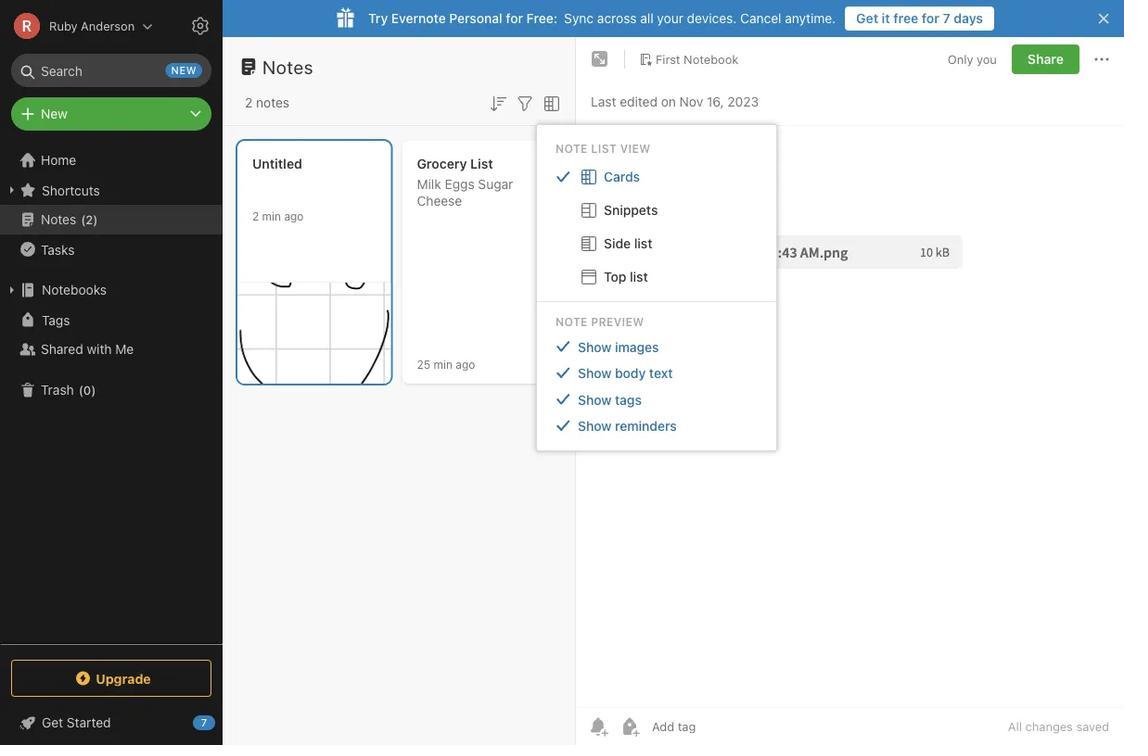 Task type: describe. For each thing, give the bounding box(es) containing it.
first notebook button
[[633, 46, 745, 72]]

shared with me link
[[0, 335, 222, 365]]

eggs
[[445, 177, 475, 192]]

for for 7
[[922, 11, 940, 26]]

untitled
[[252, 156, 302, 172]]

free
[[894, 11, 919, 26]]

for for free:
[[506, 11, 523, 26]]

on
[[661, 94, 676, 109]]

saved
[[1077, 720, 1110, 734]]

get it free for 7 days
[[856, 11, 983, 26]]

shared with me
[[41, 342, 134, 357]]

top
[[604, 269, 627, 284]]

home link
[[0, 146, 223, 175]]

tags button
[[0, 305, 222, 335]]

tasks
[[41, 242, 75, 257]]

2 notes
[[245, 95, 290, 110]]

ago for 2 min ago
[[284, 210, 304, 223]]

note list element
[[223, 37, 576, 746]]

only
[[948, 52, 974, 66]]

across
[[597, 11, 637, 26]]

Search text field
[[24, 54, 199, 87]]

new
[[171, 64, 197, 77]]

Add tag field
[[650, 719, 789, 735]]

new search field
[[24, 54, 202, 87]]

it
[[882, 11, 890, 26]]

expand notebooks image
[[5, 283, 19, 298]]

show images link
[[537, 334, 776, 360]]

side list
[[604, 236, 653, 251]]

min for 2
[[262, 210, 281, 223]]

try evernote personal for free: sync across all your devices. cancel anytime.
[[368, 11, 836, 26]]

settings image
[[189, 15, 212, 37]]

started
[[67, 716, 111, 731]]

show reminders link
[[537, 413, 776, 440]]

shortcuts
[[42, 183, 100, 198]]

notebooks
[[42, 282, 107, 298]]

tasks button
[[0, 235, 222, 264]]

get for get it free for 7 days
[[856, 11, 879, 26]]

tags
[[42, 312, 70, 328]]

16,
[[707, 94, 724, 109]]

notebook
[[684, 52, 739, 66]]

expand note image
[[589, 48, 611, 71]]

note preview
[[556, 315, 644, 328]]

changes
[[1026, 720, 1073, 734]]

tags
[[615, 392, 642, 408]]

notes for notes ( 2 )
[[41, 212, 76, 227]]

cards
[[604, 169, 640, 184]]

last
[[591, 94, 616, 109]]

show reminders
[[578, 419, 677, 434]]

trash ( 0 )
[[41, 383, 96, 398]]

add a reminder image
[[587, 716, 609, 738]]

all changes saved
[[1008, 720, 1110, 734]]

images
[[615, 339, 659, 355]]

( for trash
[[79, 383, 83, 397]]

free:
[[527, 11, 558, 26]]

show tags
[[578, 392, 642, 408]]

notes for notes
[[263, 56, 314, 77]]

list
[[591, 142, 617, 155]]

show body text
[[578, 366, 673, 381]]

2 inside notes ( 2 )
[[86, 213, 93, 227]]

milk
[[417, 177, 441, 192]]

ruby
[[49, 19, 78, 33]]

only you
[[948, 52, 997, 66]]

list for side list
[[634, 236, 653, 251]]

tree containing home
[[0, 146, 223, 644]]

Add filters field
[[514, 91, 536, 115]]

view
[[620, 142, 651, 155]]

show body text link
[[537, 360, 776, 387]]

thumbnail image
[[237, 283, 391, 384]]

all
[[640, 11, 654, 26]]

add filters image
[[514, 93, 536, 115]]

show for show reminders
[[578, 419, 612, 434]]

2 min ago
[[252, 210, 304, 223]]

notes ( 2 )
[[41, 212, 98, 227]]

2 for 2 notes
[[245, 95, 253, 110]]

25
[[417, 358, 431, 371]]

Account field
[[0, 7, 153, 45]]

home
[[41, 153, 76, 168]]

side
[[604, 236, 631, 251]]

notes
[[256, 95, 290, 110]]

note list view
[[556, 142, 651, 155]]

new button
[[11, 97, 212, 131]]



Task type: locate. For each thing, give the bounding box(es) containing it.
2 note from the top
[[556, 315, 588, 328]]

snippets
[[604, 202, 658, 218]]

min for 25
[[434, 358, 453, 371]]

show for show images
[[578, 339, 612, 355]]

me
[[115, 342, 134, 357]]

1 dropdown list menu from the top
[[537, 160, 776, 294]]

2 for 2 min ago
[[252, 210, 259, 223]]

0 horizontal spatial ago
[[284, 210, 304, 223]]

snippets link
[[537, 194, 776, 227]]

upgrade
[[96, 671, 151, 687]]

More actions field
[[1091, 45, 1113, 74]]

1 vertical spatial (
[[79, 383, 83, 397]]

7 inside help and learning task checklist "field"
[[201, 718, 207, 730]]

1 show from the top
[[578, 339, 612, 355]]

0
[[83, 383, 91, 397]]

Sort options field
[[487, 91, 509, 115]]

1 vertical spatial get
[[42, 716, 63, 731]]

nov
[[680, 94, 703, 109]]

notes up the tasks
[[41, 212, 76, 227]]

show down the show tags
[[578, 419, 612, 434]]

note window element
[[576, 37, 1124, 746]]

1 vertical spatial notes
[[41, 212, 76, 227]]

0 vertical spatial note
[[556, 142, 588, 155]]

list right top
[[630, 269, 648, 284]]

) inside trash ( 0 )
[[91, 383, 96, 397]]

show inside show images link
[[578, 339, 612, 355]]

more actions image
[[1091, 48, 1113, 71]]

add tag image
[[619, 716, 641, 738]]

) inside notes ( 2 )
[[93, 213, 98, 227]]

first notebook
[[656, 52, 739, 66]]

(
[[81, 213, 86, 227], [79, 383, 83, 397]]

1 horizontal spatial min
[[434, 358, 453, 371]]

list for top list
[[630, 269, 648, 284]]

shortcuts button
[[0, 175, 222, 205]]

) right trash
[[91, 383, 96, 397]]

0 horizontal spatial get
[[42, 716, 63, 731]]

click to collapse image
[[216, 712, 230, 734]]

notes inside tree
[[41, 212, 76, 227]]

show down note preview
[[578, 339, 612, 355]]

sync
[[564, 11, 594, 26]]

evernote
[[391, 11, 446, 26]]

get started
[[42, 716, 111, 731]]

note
[[556, 142, 588, 155], [556, 315, 588, 328]]

get it free for 7 days button
[[845, 6, 994, 31]]

0 vertical spatial get
[[856, 11, 879, 26]]

( inside trash ( 0 )
[[79, 383, 83, 397]]

show left tags
[[578, 392, 612, 408]]

1 horizontal spatial 7
[[943, 11, 951, 26]]

get for get started
[[42, 716, 63, 731]]

1 horizontal spatial for
[[922, 11, 940, 26]]

get left started
[[42, 716, 63, 731]]

1 vertical spatial ago
[[456, 358, 475, 371]]

cheese
[[417, 193, 462, 209]]

0 horizontal spatial min
[[262, 210, 281, 223]]

ruby anderson
[[49, 19, 135, 33]]

0 vertical spatial )
[[93, 213, 98, 227]]

show inside show body text "link"
[[578, 366, 612, 381]]

0 vertical spatial 7
[[943, 11, 951, 26]]

grocery
[[417, 156, 467, 172]]

show inside the "show reminders" link
[[578, 419, 612, 434]]

list right side
[[634, 236, 653, 251]]

shared
[[41, 342, 83, 357]]

2 dropdown list menu from the top
[[537, 334, 776, 440]]

anderson
[[81, 19, 135, 33]]

for inside get it free for 7 days button
[[922, 11, 940, 26]]

first
[[656, 52, 681, 66]]

min
[[262, 210, 281, 223], [434, 358, 453, 371]]

2 show from the top
[[578, 366, 612, 381]]

Note Editor text field
[[576, 126, 1124, 708]]

tree
[[0, 146, 223, 644]]

0 vertical spatial min
[[262, 210, 281, 223]]

notes inside note list element
[[263, 56, 314, 77]]

1 horizontal spatial ago
[[456, 358, 475, 371]]

1 vertical spatial dropdown list menu
[[537, 334, 776, 440]]

you
[[977, 52, 997, 66]]

0 vertical spatial (
[[81, 213, 86, 227]]

notes up notes in the left of the page
[[263, 56, 314, 77]]

trash
[[41, 383, 74, 398]]

1 horizontal spatial get
[[856, 11, 879, 26]]

list
[[634, 236, 653, 251], [630, 269, 648, 284]]

edited
[[620, 94, 658, 109]]

4 show from the top
[[578, 419, 612, 434]]

) for trash
[[91, 383, 96, 397]]

0 vertical spatial notes
[[263, 56, 314, 77]]

1 note from the top
[[556, 142, 588, 155]]

anytime.
[[785, 11, 836, 26]]

your
[[657, 11, 684, 26]]

cancel
[[740, 11, 782, 26]]

2 down untitled
[[252, 210, 259, 223]]

( down shortcuts
[[81, 213, 86, 227]]

dropdown list menu
[[537, 160, 776, 294], [537, 334, 776, 440]]

personal
[[449, 11, 503, 26]]

) for notes
[[93, 213, 98, 227]]

2 for from the left
[[922, 11, 940, 26]]

1 vertical spatial min
[[434, 358, 453, 371]]

25 min ago
[[417, 358, 475, 371]]

note left preview
[[556, 315, 588, 328]]

show up the show tags
[[578, 366, 612, 381]]

devices.
[[687, 11, 737, 26]]

1 vertical spatial )
[[91, 383, 96, 397]]

top list
[[604, 269, 648, 284]]

last edited on nov 16, 2023
[[591, 94, 759, 109]]

new
[[41, 106, 68, 122]]

preview
[[591, 315, 644, 328]]

all
[[1008, 720, 1022, 734]]

7
[[943, 11, 951, 26], [201, 718, 207, 730]]

2023
[[728, 94, 759, 109]]

View options field
[[536, 91, 563, 115]]

top list link
[[537, 260, 776, 294]]

share button
[[1012, 45, 1080, 74]]

days
[[954, 11, 983, 26]]

body
[[615, 366, 646, 381]]

show for show tags
[[578, 392, 612, 408]]

ago for 25 min ago
[[456, 358, 475, 371]]

get inside help and learning task checklist "field"
[[42, 716, 63, 731]]

cards link
[[537, 160, 776, 194]]

( right trash
[[79, 383, 83, 397]]

show images
[[578, 339, 659, 355]]

1 vertical spatial note
[[556, 315, 588, 328]]

show for show body text
[[578, 366, 612, 381]]

7 inside button
[[943, 11, 951, 26]]

notebooks link
[[0, 276, 222, 305]]

for left free:
[[506, 11, 523, 26]]

show tags link
[[537, 387, 776, 413]]

ago down untitled
[[284, 210, 304, 223]]

1 horizontal spatial notes
[[263, 56, 314, 77]]

1 vertical spatial list
[[630, 269, 648, 284]]

0 horizontal spatial for
[[506, 11, 523, 26]]

1 vertical spatial 7
[[201, 718, 207, 730]]

dropdown list menu containing cards
[[537, 160, 776, 294]]

7 left click to collapse image
[[201, 718, 207, 730]]

grocery list milk eggs sugar cheese
[[417, 156, 513, 209]]

upgrade button
[[11, 661, 212, 698]]

for right free
[[922, 11, 940, 26]]

note left "list"
[[556, 142, 588, 155]]

reminders
[[615, 419, 677, 434]]

with
[[87, 342, 112, 357]]

0 horizontal spatial notes
[[41, 212, 76, 227]]

try
[[368, 11, 388, 26]]

show inside show tags link
[[578, 392, 612, 408]]

dropdown list menu containing show images
[[537, 334, 776, 440]]

ago right 25
[[456, 358, 475, 371]]

text
[[649, 366, 673, 381]]

note for note list view
[[556, 142, 588, 155]]

0 horizontal spatial 7
[[201, 718, 207, 730]]

3 show from the top
[[578, 392, 612, 408]]

2 down shortcuts
[[86, 213, 93, 227]]

notes
[[263, 56, 314, 77], [41, 212, 76, 227]]

7 left days
[[943, 11, 951, 26]]

list
[[470, 156, 493, 172]]

min right 25
[[434, 358, 453, 371]]

2
[[245, 95, 253, 110], [252, 210, 259, 223], [86, 213, 93, 227]]

0 vertical spatial ago
[[284, 210, 304, 223]]

get left it
[[856, 11, 879, 26]]

side list link
[[537, 227, 776, 260]]

) down "shortcuts" button
[[93, 213, 98, 227]]

0 vertical spatial dropdown list menu
[[537, 160, 776, 294]]

( inside notes ( 2 )
[[81, 213, 86, 227]]

share
[[1028, 51, 1064, 67]]

2 left notes in the left of the page
[[245, 95, 253, 110]]

Help and Learning task checklist field
[[0, 709, 223, 738]]

get inside button
[[856, 11, 879, 26]]

sugar
[[478, 177, 513, 192]]

0 vertical spatial list
[[634, 236, 653, 251]]

min down untitled
[[262, 210, 281, 223]]

note for note preview
[[556, 315, 588, 328]]

1 for from the left
[[506, 11, 523, 26]]

( for notes
[[81, 213, 86, 227]]



Task type: vqa. For each thing, say whether or not it's contained in the screenshot.
( inside TRASH ( 0 )
yes



